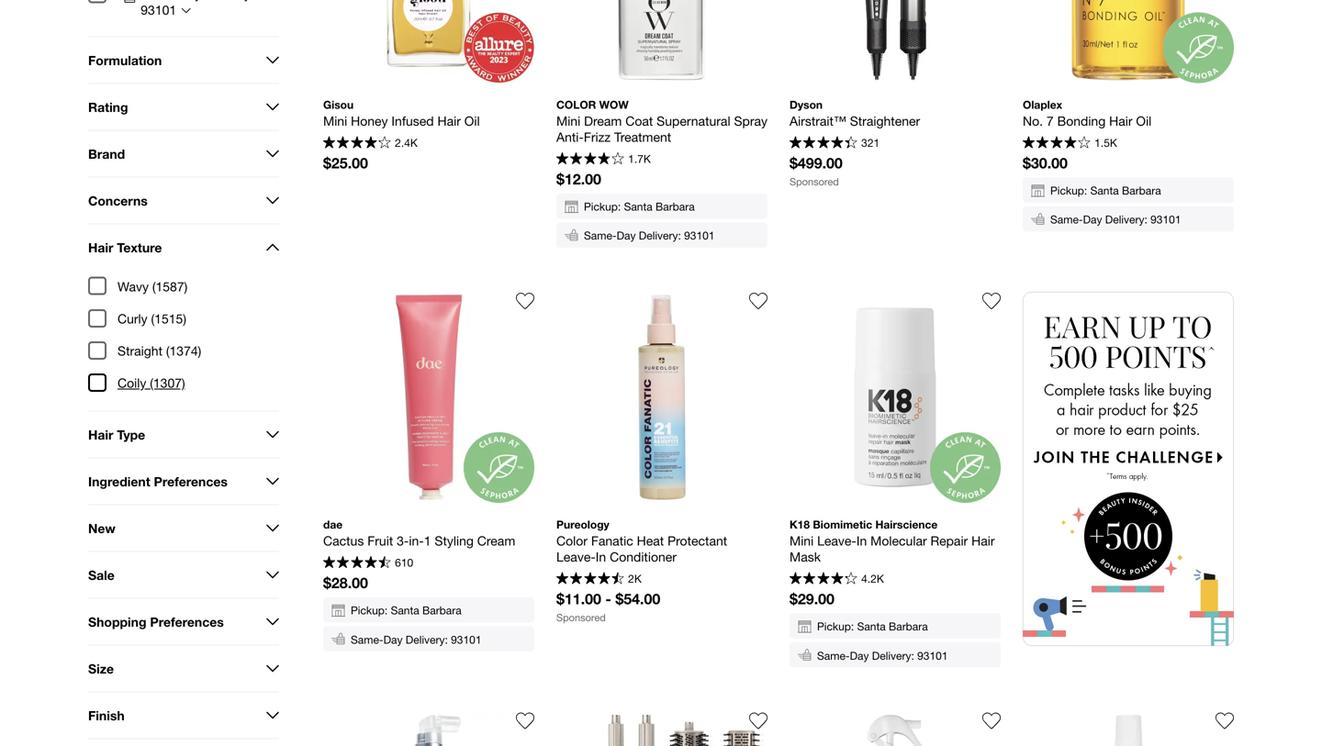 Task type: describe. For each thing, give the bounding box(es) containing it.
texture
[[117, 240, 162, 255]]

$30.00
[[1023, 154, 1068, 172]]

610 reviews element
[[395, 557, 414, 570]]

honey
[[351, 113, 388, 128]]

shopping
[[88, 615, 147, 630]]

color
[[557, 98, 596, 111]]

day for $28.00
[[384, 634, 403, 646]]

sign in to love dae - cactus fruit 3-in-1 styling cream image
[[516, 292, 535, 310]]

4.2k reviews element
[[862, 573, 884, 586]]

protectant
[[668, 534, 728, 549]]

dyson airstrait™ straightener
[[790, 98, 921, 128]]

hair inside hair texture dropdown button
[[88, 240, 113, 255]]

4 stars element for $12.00
[[557, 152, 624, 167]]

93101 for $30.00
[[1151, 213, 1182, 226]]

straight
[[118, 344, 163, 359]]

pickup: santa barbara for $28.00
[[351, 605, 462, 617]]

new button
[[88, 506, 279, 552]]

4.5 stars element for $11.00 - $54.00
[[557, 573, 624, 587]]

bonding
[[1058, 113, 1106, 128]]

concerns
[[88, 193, 148, 208]]

pickup: for $12.00
[[584, 200, 621, 213]]

(1587)
[[152, 279, 188, 294]]

finish button
[[88, 693, 279, 739]]

delivery: for $12.00
[[639, 229, 681, 242]]

mask
[[790, 550, 821, 565]]

pureology - color fanatic heat protectant leave-in conditioner image
[[557, 292, 768, 503]]

mini inside k18 biomimetic hairscience mini leave-in molecular repair hair mask
[[790, 534, 814, 549]]

same-day delivery: 93101 for $12.00
[[584, 229, 715, 242]]

pickup: for $29.00
[[818, 621, 855, 634]]

4.2k
[[862, 573, 884, 586]]

santa for $28.00
[[391, 605, 420, 617]]

sign in to love sol de janeiro - brazilian joia ™ milky leave-in conditioner image
[[983, 713, 1001, 731]]

3-
[[397, 534, 409, 549]]

pickup: for $28.00
[[351, 605, 388, 617]]

ingredient preferences
[[88, 474, 228, 489]]

$499.00
[[790, 154, 843, 172]]

coily (1307)
[[118, 376, 185, 391]]

supernatural
[[657, 113, 731, 128]]

brand button
[[88, 131, 279, 177]]

-
[[606, 591, 612, 608]]

pureology
[[557, 519, 610, 531]]

4.5 stars element for $499.00
[[790, 136, 858, 151]]

olaplex no. 7 bonding hair oil
[[1023, 98, 1152, 128]]

repair
[[931, 534, 968, 549]]

same- for $29.00
[[818, 650, 850, 663]]

coily
[[118, 376, 146, 391]]

sol de janeiro - brazilian joia ™ milky leave-in conditioner image
[[790, 713, 1001, 747]]

(1515)
[[151, 311, 186, 327]]

hairscience
[[876, 519, 938, 531]]

321
[[862, 136, 880, 149]]

sign in to love color wow - dream coat supernatural spray anti-frizz treatment image
[[516, 713, 535, 731]]

barbara for $30.00
[[1123, 184, 1162, 197]]

1.5k reviews element
[[1095, 136, 1118, 149]]

93101 inside same-day delivery: 93101 button
[[141, 2, 177, 17]]

dae cactus fruit 3-in-1 styling cream
[[323, 519, 516, 549]]

gisou mini honey infused hair oil
[[323, 98, 480, 128]]

spray
[[734, 113, 768, 128]]

93101 for $12.00
[[684, 229, 715, 242]]

same-day delivery: 93101 for $30.00
[[1051, 213, 1182, 226]]

oil for bonding
[[1137, 113, 1152, 128]]

dae - cactus fruit 3-in-1 styling cream image
[[323, 292, 535, 503]]

hair texture button
[[88, 225, 279, 271]]

$54.00
[[616, 591, 661, 608]]

shark beauty - shark flexstyle™ hair blow dryer & multi-styler for straight & wavy hair image
[[557, 713, 768, 747]]

k18 biomimetic hairscience - mini leave-in molecular repair hair mask image
[[790, 292, 1001, 503]]

ingredient
[[88, 474, 150, 489]]

formulation
[[88, 53, 162, 68]]

wavy (1587)
[[118, 279, 188, 294]]

$28.00
[[323, 575, 368, 592]]

day for $12.00
[[617, 229, 636, 242]]

gisou
[[323, 98, 354, 111]]

hair type button
[[88, 412, 279, 458]]

sign in to love ouai - detangling and frizz fighting leave in conditioner image
[[1216, 713, 1235, 731]]

(1374)
[[166, 344, 201, 359]]

color wow - dream coat supernatural spray anti-frizz treatment image
[[323, 713, 535, 747]]

ouai - detangling and frizz fighting leave in conditioner image
[[1023, 713, 1235, 747]]

shopping preferences
[[88, 615, 224, 630]]

pickup: for $30.00
[[1051, 184, 1088, 197]]

barbara for $12.00
[[656, 200, 695, 213]]

formulation button
[[88, 37, 279, 83]]

olaplex - no. 7 bonding hair oil image
[[1023, 0, 1235, 83]]

color wow mini dream coat supernatural spray anti-frizz treatment
[[557, 98, 772, 144]]

treatment
[[615, 129, 672, 144]]

mini inside color wow mini dream coat supernatural spray anti-frizz treatment
[[557, 113, 581, 128]]

gisou - mini honey infused hair oil image
[[323, 0, 535, 83]]

93101 for $28.00
[[451, 634, 482, 646]]

same-day delivery: 93101 button
[[141, 0, 274, 18]]

2k
[[628, 573, 642, 586]]

93101 for $29.00
[[918, 650, 948, 663]]

sign in to love k18 biomimetic hairscience - mini leave-in molecular repair hair mask image
[[983, 292, 1001, 310]]

same-day delivery: 93101 inside button
[[141, 0, 254, 17]]

color
[[557, 534, 588, 549]]

styling
[[435, 534, 474, 549]]

k18 biomimetic hairscience mini leave-in molecular repair hair mask
[[790, 519, 999, 565]]

7
[[1047, 113, 1054, 128]]

1
[[424, 534, 431, 549]]

delivery: for $30.00
[[1106, 213, 1148, 226]]

earn up to 500 points^ | complete tasks like buying a hair product for $25 or more to earn points. join the challenge > | ^terms apply. | beauty insider +500 bonus points image
[[1023, 292, 1235, 647]]

hair inside k18 biomimetic hairscience mini leave-in molecular repair hair mask
[[972, 534, 995, 549]]

wow
[[600, 98, 629, 111]]

conditioner
[[610, 550, 677, 565]]

heat
[[637, 534, 664, 549]]

321 reviews element
[[862, 136, 880, 149]]

day for $29.00
[[850, 650, 869, 663]]



Task type: locate. For each thing, give the bounding box(es) containing it.
day down 610 reviews element
[[384, 634, 403, 646]]

same- down '$29.00'
[[818, 650, 850, 663]]

4.5 stars element up $499.00
[[790, 136, 858, 151]]

610
[[395, 557, 414, 570]]

$499.00 sponsored
[[790, 154, 843, 188]]

airstrait™
[[790, 113, 847, 128]]

1 horizontal spatial mini
[[557, 113, 581, 128]]

0 horizontal spatial leave-
[[557, 550, 596, 565]]

santa down 1.5k reviews "element"
[[1091, 184, 1119, 197]]

finish
[[88, 708, 125, 724]]

same-day delivery: 93101 down the 1.7k
[[584, 229, 715, 242]]

dream
[[584, 113, 622, 128]]

barbara
[[1123, 184, 1162, 197], [656, 200, 695, 213], [423, 605, 462, 617], [889, 621, 928, 634]]

dyson - airstrait™ straightener image
[[790, 0, 1001, 83]]

wavy
[[118, 279, 149, 294]]

oil inside the gisou mini honey infused hair oil
[[465, 113, 480, 128]]

hair inside the hair type button
[[88, 427, 113, 443]]

1 horizontal spatial sponsored
[[790, 176, 839, 188]]

curly (1515)
[[118, 311, 186, 327]]

preferences inside shopping preferences "button"
[[150, 615, 224, 630]]

hair inside the gisou mini honey infused hair oil
[[438, 113, 461, 128]]

1 vertical spatial leave-
[[557, 550, 596, 565]]

same- up 'formulation' 'button'
[[141, 0, 179, 1]]

hair left type
[[88, 427, 113, 443]]

anti-
[[557, 129, 584, 144]]

4 stars element up $25.00
[[323, 136, 391, 151]]

1.7k
[[628, 153, 651, 165]]

santa
[[1091, 184, 1119, 197], [624, 200, 653, 213], [391, 605, 420, 617], [858, 621, 886, 634]]

mini inside the gisou mini honey infused hair oil
[[323, 113, 347, 128]]

molecular
[[871, 534, 927, 549]]

delivery: down '610'
[[406, 634, 448, 646]]

sign in to love pureology - color fanatic heat protectant leave-in conditioner image
[[750, 292, 768, 310]]

cream
[[477, 534, 516, 549]]

$12.00
[[557, 170, 602, 188]]

pickup: santa barbara down 1.5k reviews "element"
[[1051, 184, 1162, 197]]

1.7k reviews element
[[628, 153, 651, 165]]

pickup: santa barbara for $12.00
[[584, 200, 695, 213]]

leave-
[[818, 534, 857, 549], [557, 550, 596, 565]]

pickup: down $12.00
[[584, 200, 621, 213]]

santa for $29.00
[[858, 621, 886, 634]]

pickup:
[[1051, 184, 1088, 197], [584, 200, 621, 213], [351, 605, 388, 617], [818, 621, 855, 634]]

shopping preferences button
[[88, 599, 279, 645]]

preferences up new button at left
[[154, 474, 228, 489]]

hair inside olaplex no. 7 bonding hair oil
[[1110, 113, 1133, 128]]

1 horizontal spatial in
[[857, 534, 867, 549]]

type
[[117, 427, 145, 443]]

same- for $12.00
[[584, 229, 617, 242]]

4.5 stars element for $28.00
[[323, 557, 391, 571]]

(1307)
[[150, 376, 185, 391]]

barbara for $28.00
[[423, 605, 462, 617]]

delivery: down 1.5k reviews "element"
[[1106, 213, 1148, 226]]

day
[[179, 0, 201, 1], [1084, 213, 1103, 226], [617, 229, 636, 242], [384, 634, 403, 646], [850, 650, 869, 663]]

sale button
[[88, 553, 279, 598]]

oil for infused
[[465, 113, 480, 128]]

pickup: santa barbara down 1.7k reviews element
[[584, 200, 695, 213]]

in down the biomimetic
[[857, 534, 867, 549]]

concerns button
[[88, 178, 279, 224]]

santa down 1.7k reviews element
[[624, 200, 653, 213]]

k18
[[790, 519, 810, 531]]

oil right bonding
[[1137, 113, 1152, 128]]

in down fanatic
[[596, 550, 606, 565]]

4.5 stars element up '$29.00'
[[790, 573, 858, 587]]

0 vertical spatial sponsored
[[790, 176, 839, 188]]

4 stars element
[[323, 136, 391, 151], [1023, 136, 1091, 151], [557, 152, 624, 167]]

fruit
[[368, 534, 393, 549]]

color wow - mini dream coat supernatural spray anti-frizz treatment image
[[557, 0, 768, 83]]

oil inside olaplex no. 7 bonding hair oil
[[1137, 113, 1152, 128]]

ingredient preferences button
[[88, 459, 279, 505]]

same- down $12.00
[[584, 229, 617, 242]]

pickup: santa barbara for $30.00
[[1051, 184, 1162, 197]]

1 oil from the left
[[465, 113, 480, 128]]

sign in to love shark beauty - shark flexstyle™ hair blow dryer & multi-styler for straight & wavy hair image
[[750, 713, 768, 731]]

olaplex
[[1023, 98, 1063, 111]]

brand
[[88, 146, 125, 161]]

curly
[[118, 311, 148, 327]]

1 horizontal spatial leave-
[[818, 534, 857, 549]]

4.5 stars element for $29.00
[[790, 573, 858, 587]]

cactus
[[323, 534, 364, 549]]

day inside button
[[179, 0, 201, 1]]

oil
[[465, 113, 480, 128], [1137, 113, 1152, 128]]

4.5 stars element up $11.00
[[557, 573, 624, 587]]

pickup: down $28.00
[[351, 605, 388, 617]]

sponsored down $11.00
[[557, 612, 606, 624]]

delivery: up 'formulation' 'button'
[[205, 0, 254, 1]]

0 vertical spatial preferences
[[154, 474, 228, 489]]

1 horizontal spatial 4 stars element
[[557, 152, 624, 167]]

coat
[[626, 113, 653, 128]]

leave- inside k18 biomimetic hairscience mini leave-in molecular repair hair mask
[[818, 534, 857, 549]]

day down 1.5k reviews "element"
[[1084, 213, 1103, 226]]

2.4k reviews element
[[395, 136, 418, 149]]

mini
[[323, 113, 347, 128], [557, 113, 581, 128], [790, 534, 814, 549]]

delivery: for $29.00
[[872, 650, 915, 663]]

leave- inside pureology color fanatic heat protectant leave-in conditioner
[[557, 550, 596, 565]]

delivery: up sol de janeiro - brazilian joia ™ milky leave-in conditioner image
[[872, 650, 915, 663]]

day for $30.00
[[1084, 213, 1103, 226]]

hair texture
[[88, 240, 162, 255]]

pickup: santa barbara for $29.00
[[818, 621, 928, 634]]

0 vertical spatial leave-
[[818, 534, 857, 549]]

day down 4.2k reviews element
[[850, 650, 869, 663]]

hair up 1.5k
[[1110, 113, 1133, 128]]

leave- down color at left
[[557, 550, 596, 565]]

same-day delivery: 93101 up 'formulation' 'button'
[[141, 0, 254, 17]]

delivery: inside button
[[205, 0, 254, 1]]

$11.00
[[557, 591, 602, 608]]

4 stars element up $12.00
[[557, 152, 624, 167]]

delivery: down the 1.7k
[[639, 229, 681, 242]]

same-
[[141, 0, 179, 1], [1051, 213, 1084, 226], [584, 229, 617, 242], [351, 634, 384, 646], [818, 650, 850, 663]]

2 horizontal spatial mini
[[790, 534, 814, 549]]

mini down gisou
[[323, 113, 347, 128]]

hair right repair at the right of the page
[[972, 534, 995, 549]]

mini down "k18"
[[790, 534, 814, 549]]

mini up anti- on the top of the page
[[557, 113, 581, 128]]

santa for $12.00
[[624, 200, 653, 213]]

infused
[[392, 113, 434, 128]]

0 horizontal spatial sponsored
[[557, 612, 606, 624]]

2 horizontal spatial 4 stars element
[[1023, 136, 1091, 151]]

1 vertical spatial sponsored
[[557, 612, 606, 624]]

pickup: santa barbara down 4.2k reviews element
[[818, 621, 928, 634]]

frizz
[[584, 129, 611, 144]]

0 horizontal spatial 4 stars element
[[323, 136, 391, 151]]

no.
[[1023, 113, 1044, 128]]

preferences for shopping preferences
[[150, 615, 224, 630]]

preferences inside ingredient preferences button
[[154, 474, 228, 489]]

dyson
[[790, 98, 823, 111]]

2k reviews element
[[628, 573, 642, 586]]

pickup: down '$29.00'
[[818, 621, 855, 634]]

4 stars element for $30.00
[[1023, 136, 1091, 151]]

4 stars element for $25.00
[[323, 136, 391, 151]]

santa down 4.2k reviews element
[[858, 621, 886, 634]]

sponsored inside the $499.00 sponsored
[[790, 176, 839, 188]]

same-day delivery: 93101
[[141, 0, 254, 17], [1051, 213, 1182, 226], [584, 229, 715, 242], [351, 634, 482, 646], [818, 650, 948, 663]]

4 stars element up $30.00
[[1023, 136, 1091, 151]]

same- down $28.00
[[351, 634, 384, 646]]

santa down 610 reviews element
[[391, 605, 420, 617]]

dae
[[323, 519, 343, 531]]

1 horizontal spatial oil
[[1137, 113, 1152, 128]]

santa for $30.00
[[1091, 184, 1119, 197]]

pickup: down $30.00
[[1051, 184, 1088, 197]]

same- inside button
[[141, 0, 179, 1]]

1 vertical spatial in
[[596, 550, 606, 565]]

oil right 'infused'
[[465, 113, 480, 128]]

rating button
[[88, 84, 279, 130]]

2 oil from the left
[[1137, 113, 1152, 128]]

2.4k
[[395, 136, 418, 149]]

0 horizontal spatial in
[[596, 550, 606, 565]]

same- down $30.00
[[1051, 213, 1084, 226]]

hair
[[438, 113, 461, 128], [1110, 113, 1133, 128], [88, 240, 113, 255], [88, 427, 113, 443], [972, 534, 995, 549]]

preferences down 'sale' button
[[150, 615, 224, 630]]

delivery: for $28.00
[[406, 634, 448, 646]]

same-day delivery: 93101 for $28.00
[[351, 634, 482, 646]]

sale
[[88, 568, 115, 583]]

straight (1374)
[[118, 344, 201, 359]]

4.5 stars element up $28.00
[[323, 557, 391, 571]]

same- for $28.00
[[351, 634, 384, 646]]

barbara for $29.00
[[889, 621, 928, 634]]

sponsored down $499.00
[[790, 176, 839, 188]]

0 horizontal spatial oil
[[465, 113, 480, 128]]

sponsored
[[790, 176, 839, 188], [557, 612, 606, 624]]

same-day delivery: 93101 up sol de janeiro - brazilian joia ™ milky leave-in conditioner image
[[818, 650, 948, 663]]

same- for $30.00
[[1051, 213, 1084, 226]]

in inside pureology color fanatic heat protectant leave-in conditioner
[[596, 550, 606, 565]]

day up 'formulation' 'button'
[[179, 0, 201, 1]]

hair right 'infused'
[[438, 113, 461, 128]]

day down the 1.7k
[[617, 229, 636, 242]]

in-
[[409, 534, 424, 549]]

same-day delivery: 93101 down 1.5k reviews "element"
[[1051, 213, 1182, 226]]

same-day delivery: 93101 for $29.00
[[818, 650, 948, 663]]

0 vertical spatial in
[[857, 534, 867, 549]]

size
[[88, 662, 114, 677]]

rating
[[88, 99, 128, 115]]

4.5 stars element
[[790, 136, 858, 151], [323, 557, 391, 571], [557, 573, 624, 587], [790, 573, 858, 587]]

preferences for ingredient preferences
[[154, 474, 228, 489]]

1.5k
[[1095, 136, 1118, 149]]

size button
[[88, 646, 279, 692]]

$11.00 - $54.00 sponsored
[[557, 591, 661, 624]]

fanatic
[[591, 534, 634, 549]]

pickup: santa barbara
[[1051, 184, 1162, 197], [584, 200, 695, 213], [351, 605, 462, 617], [818, 621, 928, 634]]

hair left 'texture'
[[88, 240, 113, 255]]

0 horizontal spatial mini
[[323, 113, 347, 128]]

93101
[[141, 2, 177, 17], [1151, 213, 1182, 226], [684, 229, 715, 242], [451, 634, 482, 646], [918, 650, 948, 663]]

1 vertical spatial preferences
[[150, 615, 224, 630]]

leave- down the biomimetic
[[818, 534, 857, 549]]

same-day delivery: 93101 down '610'
[[351, 634, 482, 646]]

hair type
[[88, 427, 145, 443]]

sponsored inside $11.00 - $54.00 sponsored
[[557, 612, 606, 624]]

new
[[88, 521, 116, 536]]

pickup: santa barbara down 610 reviews element
[[351, 605, 462, 617]]

in
[[857, 534, 867, 549], [596, 550, 606, 565]]

biomimetic
[[813, 519, 873, 531]]

preferences
[[154, 474, 228, 489], [150, 615, 224, 630]]

pureology color fanatic heat protectant leave-in conditioner
[[557, 519, 731, 565]]

in inside k18 biomimetic hairscience mini leave-in molecular repair hair mask
[[857, 534, 867, 549]]

$29.00
[[790, 591, 835, 608]]

straightener
[[850, 113, 921, 128]]



Task type: vqa. For each thing, say whether or not it's contained in the screenshot.
"go to basket" image at top
no



